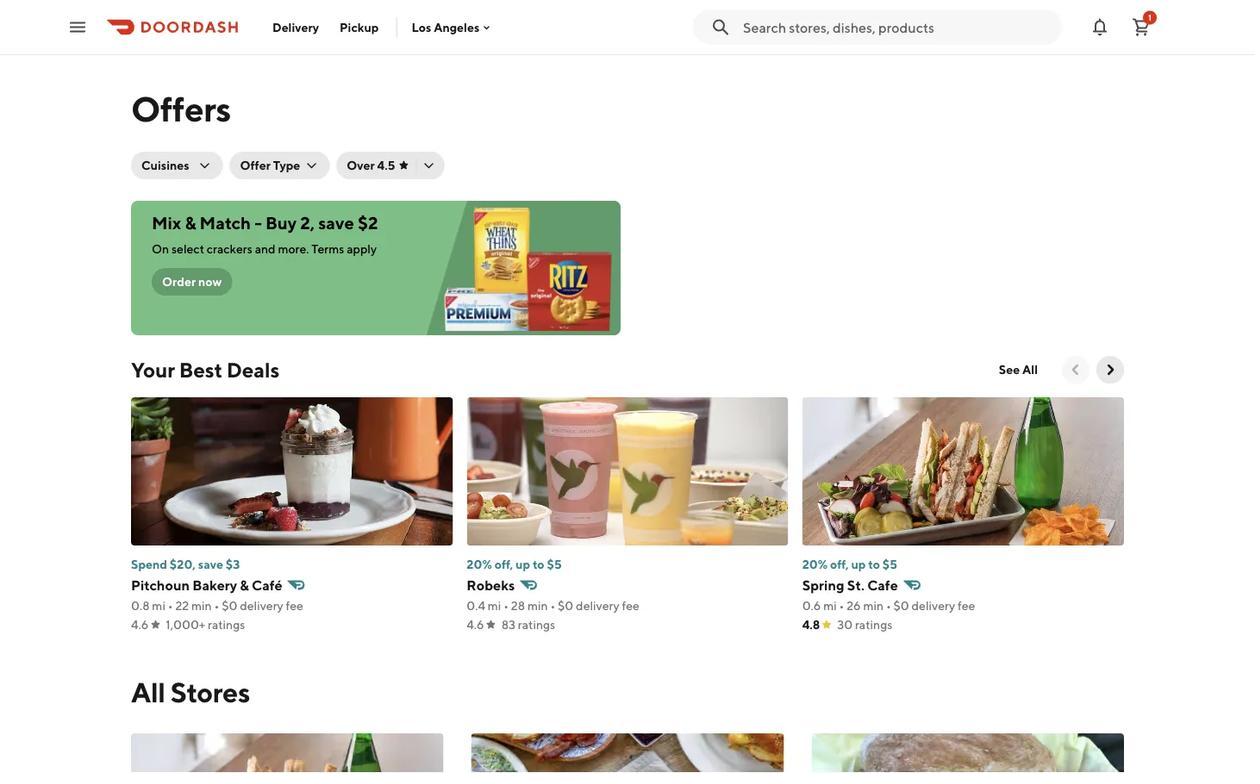 Task type: vqa. For each thing, say whether or not it's contained in the screenshot.
BUTTON, on the left top
no



Task type: locate. For each thing, give the bounding box(es) containing it.
83 ratings
[[502, 618, 556, 632]]

2 fee from the left
[[622, 599, 640, 613]]

1 $0 from the left
[[222, 599, 237, 613]]

1 20% off, up to $5 from the left
[[467, 558, 562, 572]]

1 to from the left
[[533, 558, 545, 572]]

28
[[511, 599, 525, 613]]

1 20% from the left
[[467, 558, 492, 572]]

2 min from the left
[[528, 599, 548, 613]]

apply
[[347, 242, 377, 256]]

to for robeks
[[533, 558, 545, 572]]

4.6 down 0.4
[[467, 618, 484, 632]]

-
[[255, 213, 262, 233]]

20% off, up to $5
[[467, 558, 562, 572], [803, 558, 898, 572]]

0 horizontal spatial save
[[198, 558, 223, 572]]

delivery for spring st. cafe
[[912, 599, 956, 613]]

1 horizontal spatial 4.6
[[467, 618, 484, 632]]

0 horizontal spatial delivery
[[240, 599, 284, 613]]

2 off, from the left
[[831, 558, 849, 572]]

to up 0.4 mi • 28 min • $0 delivery fee
[[533, 558, 545, 572]]

0 horizontal spatial min
[[191, 599, 212, 613]]

4.6
[[131, 618, 149, 632], [467, 618, 484, 632]]

save
[[318, 213, 354, 233], [198, 558, 223, 572]]

1 up from the left
[[516, 558, 531, 572]]

1 $5 from the left
[[547, 558, 562, 572]]

min for spring st. cafe
[[864, 599, 884, 613]]

all right see
[[1023, 363, 1038, 377]]

fee for spring st. cafe
[[958, 599, 976, 613]]

to
[[533, 558, 545, 572], [869, 558, 881, 572]]

all left stores
[[131, 676, 165, 709]]

to up cafe
[[869, 558, 881, 572]]

min right 28
[[528, 599, 548, 613]]

deals
[[227, 358, 280, 382]]

ratings down 0.8 mi • 22 min • $0 delivery fee
[[208, 618, 245, 632]]

83
[[502, 618, 516, 632]]

save up "pitchoun bakery & café"
[[198, 558, 223, 572]]

up up 28
[[516, 558, 531, 572]]

mi right '0.8'
[[152, 599, 166, 613]]

delivery
[[273, 20, 319, 34]]

all
[[1023, 363, 1038, 377], [131, 676, 165, 709]]

0 horizontal spatial mi
[[152, 599, 166, 613]]

1 horizontal spatial save
[[318, 213, 354, 233]]

& left café
[[240, 577, 249, 594]]

delivery right 26
[[912, 599, 956, 613]]

buy
[[266, 213, 297, 233]]

• up the 83 ratings
[[551, 599, 556, 613]]

20% up spring
[[803, 558, 828, 572]]

1 vertical spatial all
[[131, 676, 165, 709]]

off, up the spring st. cafe
[[831, 558, 849, 572]]

20% for spring st. cafe
[[803, 558, 828, 572]]

1,000+ ratings
[[166, 618, 245, 632]]

$5
[[547, 558, 562, 572], [883, 558, 898, 572]]

&
[[185, 213, 196, 233], [240, 577, 249, 594]]

1 horizontal spatial to
[[869, 558, 881, 572]]

1 4.6 from the left
[[131, 618, 149, 632]]

1 mi from the left
[[152, 599, 166, 613]]

$5 up cafe
[[883, 558, 898, 572]]

1 horizontal spatial ratings
[[518, 618, 556, 632]]

off, for robeks
[[495, 558, 513, 572]]

previous button of carousel image
[[1068, 361, 1085, 379]]

20% off, up to $5 for robeks
[[467, 558, 562, 572]]

4.6 for robeks
[[467, 618, 484, 632]]

• left 22
[[168, 599, 173, 613]]

2 $0 from the left
[[558, 599, 574, 613]]

and
[[255, 242, 276, 256]]

6 • from the left
[[887, 599, 892, 613]]

2 horizontal spatial mi
[[824, 599, 837, 613]]

$5 up 0.4 mi • 28 min • $0 delivery fee
[[547, 558, 562, 572]]

pitchoun
[[131, 577, 190, 594]]

ratings down 0.4 mi • 28 min • $0 delivery fee
[[518, 618, 556, 632]]

fee for pitchoun bakery & café
[[286, 599, 304, 613]]

0 horizontal spatial 20%
[[467, 558, 492, 572]]

20% off, up to $5 up the spring st. cafe
[[803, 558, 898, 572]]

2,
[[300, 213, 315, 233]]

• down bakery
[[214, 599, 219, 613]]

2 horizontal spatial min
[[864, 599, 884, 613]]

3 fee from the left
[[958, 599, 976, 613]]

fee for robeks
[[622, 599, 640, 613]]

0 horizontal spatial to
[[533, 558, 545, 572]]

1 button
[[1125, 10, 1159, 44]]

save up terms
[[318, 213, 354, 233]]

terms
[[312, 242, 344, 256]]

Store search: begin typing to search for stores available on DoorDash text field
[[744, 18, 1052, 37]]

up for spring st. cafe
[[852, 558, 866, 572]]

0 vertical spatial &
[[185, 213, 196, 233]]

1 horizontal spatial delivery
[[576, 599, 620, 613]]

0 horizontal spatial $0
[[222, 599, 237, 613]]

ratings down "0.6 mi • 26 min • $0 delivery fee" at the bottom
[[856, 618, 893, 632]]

fee
[[286, 599, 304, 613], [622, 599, 640, 613], [958, 599, 976, 613]]

1 items, open order cart image
[[1132, 17, 1152, 38]]

offer
[[240, 158, 271, 173]]

0.4 mi • 28 min • $0 delivery fee
[[467, 599, 640, 613]]

next button of carousel image
[[1102, 361, 1120, 379]]

3 min from the left
[[864, 599, 884, 613]]

type
[[273, 158, 300, 173]]

ratings for robeks
[[518, 618, 556, 632]]

café
[[252, 577, 283, 594]]

over
[[347, 158, 375, 173]]

delivery button
[[262, 13, 330, 41]]

2 horizontal spatial $0
[[894, 599, 910, 613]]

3 delivery from the left
[[912, 599, 956, 613]]

off,
[[495, 558, 513, 572], [831, 558, 849, 572]]

0.8 mi • 22 min • $0 delivery fee
[[131, 599, 304, 613]]

mi right 0.6
[[824, 599, 837, 613]]

2 20% off, up to $5 from the left
[[803, 558, 898, 572]]

2 20% from the left
[[803, 558, 828, 572]]

1 horizontal spatial up
[[852, 558, 866, 572]]

1 horizontal spatial $5
[[883, 558, 898, 572]]

cafe
[[868, 577, 899, 594]]

1 fee from the left
[[286, 599, 304, 613]]

ratings for pitchoun bakery & café
[[208, 618, 245, 632]]

delivery
[[240, 599, 284, 613], [576, 599, 620, 613], [912, 599, 956, 613]]

& right mix
[[185, 213, 196, 233]]

20% for robeks
[[467, 558, 492, 572]]

0.6
[[803, 599, 821, 613]]

2 mi from the left
[[488, 599, 501, 613]]

2 ratings from the left
[[518, 618, 556, 632]]

1 horizontal spatial &
[[240, 577, 249, 594]]

mix
[[152, 213, 181, 233]]

•
[[168, 599, 173, 613], [214, 599, 219, 613], [504, 599, 509, 613], [551, 599, 556, 613], [840, 599, 845, 613], [887, 599, 892, 613]]

4.6 down '0.8'
[[131, 618, 149, 632]]

0 horizontal spatial up
[[516, 558, 531, 572]]

1 horizontal spatial min
[[528, 599, 548, 613]]

1 ratings from the left
[[208, 618, 245, 632]]

off, up robeks
[[495, 558, 513, 572]]

up
[[516, 558, 531, 572], [852, 558, 866, 572]]

min
[[191, 599, 212, 613], [528, 599, 548, 613], [864, 599, 884, 613]]

min for robeks
[[528, 599, 548, 613]]

spring
[[803, 577, 845, 594]]

2 $5 from the left
[[883, 558, 898, 572]]

$0 for robeks
[[558, 599, 574, 613]]

2 up from the left
[[852, 558, 866, 572]]

3 ratings from the left
[[856, 618, 893, 632]]

$0 down bakery
[[222, 599, 237, 613]]

cuisines button
[[131, 152, 223, 179]]

bakery
[[193, 577, 237, 594]]

0 horizontal spatial &
[[185, 213, 196, 233]]

1
[[1149, 13, 1152, 22]]

1 off, from the left
[[495, 558, 513, 572]]

1 horizontal spatial fee
[[622, 599, 640, 613]]

0 horizontal spatial fee
[[286, 599, 304, 613]]

$0 right 28
[[558, 599, 574, 613]]

3 mi from the left
[[824, 599, 837, 613]]

delivery for pitchoun bakery & café
[[240, 599, 284, 613]]

30 ratings
[[838, 618, 893, 632]]

delivery down café
[[240, 599, 284, 613]]

20% off, up to $5 up robeks
[[467, 558, 562, 572]]

$3
[[226, 558, 240, 572]]

2 to from the left
[[869, 558, 881, 572]]

2 horizontal spatial delivery
[[912, 599, 956, 613]]

20%
[[467, 558, 492, 572], [803, 558, 828, 572]]

1 delivery from the left
[[240, 599, 284, 613]]

3 $0 from the left
[[894, 599, 910, 613]]

min up 1,000+ ratings
[[191, 599, 212, 613]]

& inside mix & match - buy 2, save $2 on select crackers and more. terms apply
[[185, 213, 196, 233]]

2 horizontal spatial ratings
[[856, 618, 893, 632]]

crackers
[[207, 242, 253, 256]]

2 4.6 from the left
[[467, 618, 484, 632]]

20% up robeks
[[467, 558, 492, 572]]

1 horizontal spatial all
[[1023, 363, 1038, 377]]

mi right 0.4
[[488, 599, 501, 613]]

$0 for spring st. cafe
[[894, 599, 910, 613]]

0 vertical spatial save
[[318, 213, 354, 233]]

0 horizontal spatial 4.6
[[131, 618, 149, 632]]

2 delivery from the left
[[576, 599, 620, 613]]

0 horizontal spatial 20% off, up to $5
[[467, 558, 562, 572]]

best
[[179, 358, 223, 382]]

on
[[152, 242, 169, 256]]

0 horizontal spatial $5
[[547, 558, 562, 572]]

$0 down cafe
[[894, 599, 910, 613]]

min right 26
[[864, 599, 884, 613]]

los angeles
[[412, 20, 480, 34]]

1 horizontal spatial mi
[[488, 599, 501, 613]]

up up "st." at the bottom of page
[[852, 558, 866, 572]]

1 horizontal spatial 20% off, up to $5
[[803, 558, 898, 572]]

delivery right 28
[[576, 599, 620, 613]]

notification bell image
[[1090, 17, 1111, 38]]

1 min from the left
[[191, 599, 212, 613]]

1 horizontal spatial $0
[[558, 599, 574, 613]]

0 horizontal spatial ratings
[[208, 618, 245, 632]]

ratings
[[208, 618, 245, 632], [518, 618, 556, 632], [856, 618, 893, 632]]

• down cafe
[[887, 599, 892, 613]]

1 horizontal spatial off,
[[831, 558, 849, 572]]

26
[[847, 599, 861, 613]]

• left 26
[[840, 599, 845, 613]]

4.8
[[803, 618, 820, 632]]

offer type
[[240, 158, 300, 173]]

mi
[[152, 599, 166, 613], [488, 599, 501, 613], [824, 599, 837, 613]]

0 horizontal spatial off,
[[495, 558, 513, 572]]

your best deals link
[[131, 356, 280, 384]]

$0
[[222, 599, 237, 613], [558, 599, 574, 613], [894, 599, 910, 613]]

• left 28
[[504, 599, 509, 613]]

2 horizontal spatial fee
[[958, 599, 976, 613]]

1 vertical spatial &
[[240, 577, 249, 594]]

min for pitchoun bakery & café
[[191, 599, 212, 613]]

1 horizontal spatial 20%
[[803, 558, 828, 572]]



Task type: describe. For each thing, give the bounding box(es) containing it.
order now button
[[152, 268, 232, 296]]

open menu image
[[67, 17, 88, 38]]

0 horizontal spatial all
[[131, 676, 165, 709]]

4.5
[[377, 158, 395, 173]]

4 • from the left
[[551, 599, 556, 613]]

save inside mix & match - buy 2, save $2 on select crackers and more. terms apply
[[318, 213, 354, 233]]

mi for robeks
[[488, 599, 501, 613]]

to for spring st. cafe
[[869, 558, 881, 572]]

mi for spring st. cafe
[[824, 599, 837, 613]]

1 vertical spatial save
[[198, 558, 223, 572]]

up for robeks
[[516, 558, 531, 572]]

pickup button
[[330, 13, 389, 41]]

3 • from the left
[[504, 599, 509, 613]]

30
[[838, 618, 853, 632]]

see all link
[[989, 356, 1049, 384]]

$2
[[358, 213, 378, 233]]

20% off, up to $5 for spring st. cafe
[[803, 558, 898, 572]]

your best deals
[[131, 358, 280, 382]]

offers
[[131, 88, 231, 129]]

over 4.5
[[347, 158, 395, 173]]

0.6 mi • 26 min • $0 delivery fee
[[803, 599, 976, 613]]

0.8
[[131, 599, 150, 613]]

select
[[172, 242, 204, 256]]

los angeles button
[[412, 20, 494, 34]]

0.4
[[467, 599, 486, 613]]

match
[[200, 213, 251, 233]]

5 • from the left
[[840, 599, 845, 613]]

st.
[[848, 577, 865, 594]]

4.6 for pitchoun bakery & café
[[131, 618, 149, 632]]

more.
[[278, 242, 309, 256]]

spend $20, save $3
[[131, 558, 240, 572]]

robeks
[[467, 577, 515, 594]]

spend
[[131, 558, 167, 572]]

order
[[162, 275, 196, 289]]

pitchoun bakery & café
[[131, 577, 283, 594]]

mi for pitchoun bakery & café
[[152, 599, 166, 613]]

1,000+
[[166, 618, 205, 632]]

spring st. cafe
[[803, 577, 899, 594]]

delivery for robeks
[[576, 599, 620, 613]]

$20,
[[170, 558, 196, 572]]

angeles
[[434, 20, 480, 34]]

cuisines
[[141, 158, 190, 173]]

$5 for spring st. cafe
[[883, 558, 898, 572]]

$5 for robeks
[[547, 558, 562, 572]]

0 vertical spatial all
[[1023, 363, 1038, 377]]

now
[[198, 275, 222, 289]]

ratings for spring st. cafe
[[856, 618, 893, 632]]

stores
[[171, 676, 250, 709]]

see all
[[1000, 363, 1038, 377]]

1 • from the left
[[168, 599, 173, 613]]

off, for spring st. cafe
[[831, 558, 849, 572]]

los
[[412, 20, 432, 34]]

2 • from the left
[[214, 599, 219, 613]]

see
[[1000, 363, 1021, 377]]

22
[[175, 599, 189, 613]]

mix & match - buy 2, save $2 on select crackers and more. terms apply
[[152, 213, 378, 256]]

your
[[131, 358, 175, 382]]

over 4.5 button
[[337, 152, 444, 179]]

order now
[[162, 275, 222, 289]]

offer type button
[[230, 152, 330, 179]]

$0 for pitchoun bakery & café
[[222, 599, 237, 613]]

all stores
[[131, 676, 250, 709]]

pickup
[[340, 20, 379, 34]]



